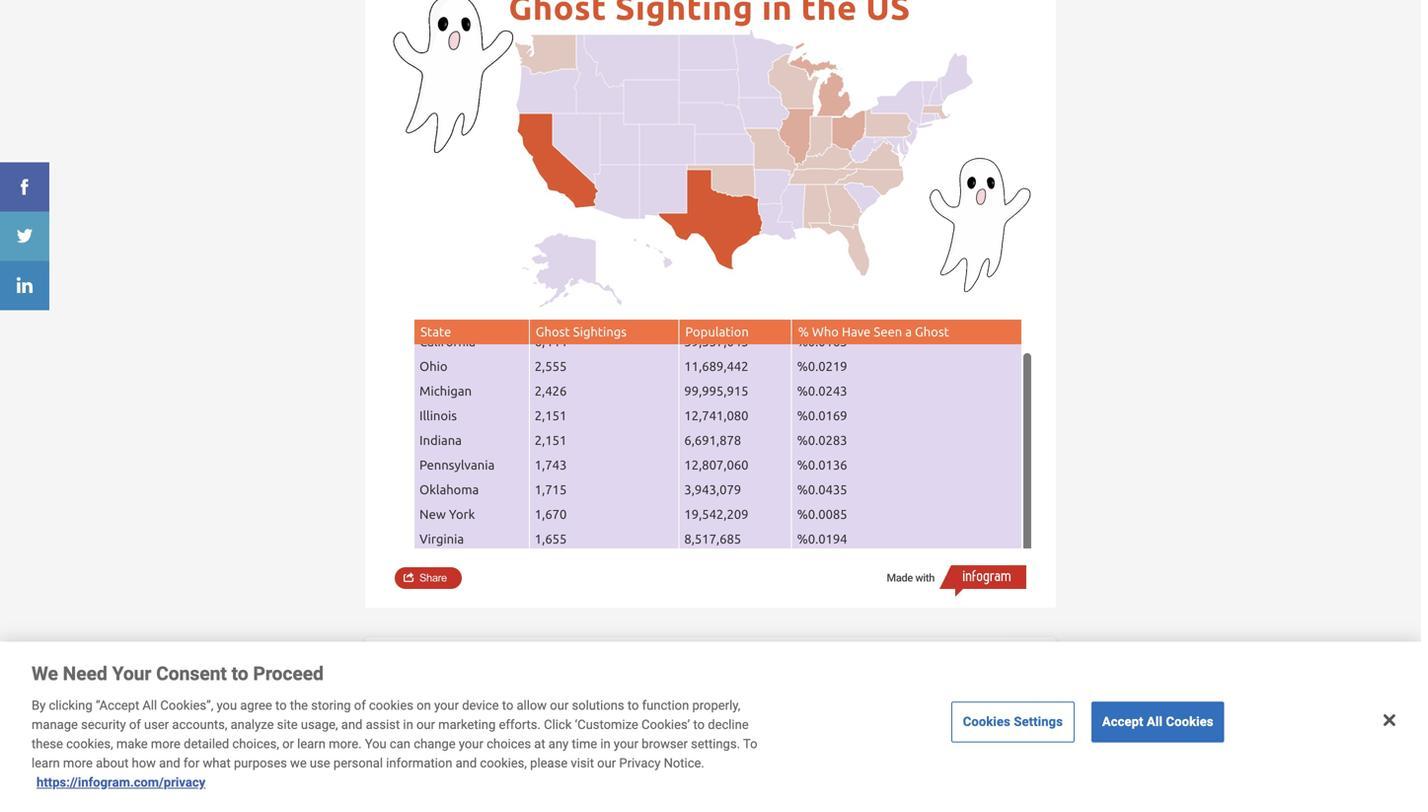 Task type: locate. For each thing, give the bounding box(es) containing it.
2,151 up 1,743
[[535, 433, 567, 448]]

need
[[63, 663, 107, 685]]

1 vertical spatial more
[[63, 756, 93, 771]]

more down user
[[151, 737, 181, 752]]

0 horizontal spatial learn
[[32, 756, 60, 771]]

2 ghost from the left
[[915, 325, 950, 339]]

1 vertical spatial of
[[129, 718, 141, 733]]

1 horizontal spatial and
[[341, 718, 363, 733]]

cookies'
[[642, 718, 690, 733]]

of up make
[[129, 718, 141, 733]]

0 vertical spatial more
[[151, 737, 181, 752]]

cookies right accept
[[1167, 715, 1214, 730]]

privacy
[[619, 756, 661, 771]]

0 vertical spatial cookies,
[[66, 737, 113, 752]]

1 horizontal spatial cookies,
[[480, 756, 527, 771]]

0 horizontal spatial cookies
[[963, 715, 1011, 730]]

and down change
[[456, 756, 477, 771]]

we need your consent to proceed
[[32, 663, 324, 685]]

0 vertical spatial all
[[143, 699, 157, 713]]

of
[[354, 699, 366, 713], [129, 718, 141, 733]]

michigan
[[420, 384, 472, 398]]

our
[[550, 699, 569, 713], [417, 718, 435, 733], [598, 756, 616, 771]]

for
[[184, 756, 200, 771]]

go to your infogram library image
[[859, 658, 899, 697]]

to left function
[[628, 699, 639, 713]]

security
[[81, 718, 126, 733]]

properly,
[[693, 699, 741, 713]]

to
[[743, 737, 758, 752]]

type something
[[417, 531, 509, 546]]

2 cookies from the left
[[1167, 715, 1214, 730]]

0 horizontal spatial ghost
[[536, 325, 570, 339]]

use
[[310, 756, 330, 771]]

0 vertical spatial 2,151
[[535, 409, 567, 423]]

indiana
[[420, 433, 462, 448]]

our up click
[[550, 699, 569, 713]]

0 horizontal spatial of
[[129, 718, 141, 733]]

our down on
[[417, 718, 435, 733]]

in down 'customize
[[601, 737, 611, 752]]

3,943,079
[[685, 483, 742, 497]]

accept all cookies
[[1103, 715, 1214, 730]]

with
[[916, 572, 935, 585]]

type
[[417, 531, 445, 546]]

1 vertical spatial in
[[601, 737, 611, 752]]

2,426
[[535, 384, 567, 398]]

our right visit
[[598, 756, 616, 771]]

in
[[403, 718, 413, 733], [601, 737, 611, 752]]

solutions
[[572, 699, 625, 713]]

proceed
[[253, 663, 324, 685]]

assist
[[366, 718, 400, 733]]

1 2,151 from the top
[[535, 409, 567, 423]]

time
[[572, 737, 597, 752]]

1 vertical spatial our
[[417, 718, 435, 733]]

to left the
[[275, 699, 287, 713]]

all right accept
[[1147, 715, 1163, 730]]

image image
[[385, 0, 521, 173], [385, 0, 521, 173], [923, 155, 1038, 309], [923, 155, 1038, 309]]

1 horizontal spatial all
[[1147, 715, 1163, 730]]

allow
[[517, 699, 547, 713]]

more left about
[[63, 756, 93, 771]]

your down marketing
[[459, 737, 484, 752]]

and left for
[[159, 756, 180, 771]]

and up more.
[[341, 718, 363, 733]]

https://infogram.com/privacy link
[[37, 776, 206, 790]]

type something region
[[365, 0, 1057, 608]]

99,995,915
[[685, 384, 749, 398]]

ghost right a
[[915, 325, 950, 339]]

california
[[420, 335, 476, 349]]

1 vertical spatial all
[[1147, 715, 1163, 730]]

0 horizontal spatial cookies,
[[66, 737, 113, 752]]

purposes
[[234, 756, 287, 771]]

0 vertical spatial our
[[550, 699, 569, 713]]

1 vertical spatial learn
[[32, 756, 60, 771]]

agree
[[240, 699, 272, 713]]

you
[[217, 699, 237, 713]]

%0.0435
[[797, 483, 848, 497]]

learn down the 'usage,'
[[297, 737, 326, 752]]

new york
[[420, 508, 475, 522]]

1 horizontal spatial our
[[550, 699, 569, 713]]

we
[[290, 756, 307, 771]]

all up user
[[143, 699, 157, 713]]

2 vertical spatial our
[[598, 756, 616, 771]]

1 horizontal spatial ghost
[[915, 325, 950, 339]]

6,444
[[535, 335, 567, 349]]

1,715
[[535, 483, 567, 497]]

cookies left the settings
[[963, 715, 1011, 730]]

%0.0136
[[797, 458, 848, 472]]

your
[[434, 699, 459, 713], [459, 737, 484, 752], [614, 737, 639, 752]]

have
[[842, 325, 871, 339]]

1,670
[[535, 508, 567, 522]]

your
[[112, 663, 152, 685]]

we
[[32, 663, 58, 685]]

accept all cookies button
[[1092, 702, 1225, 743]]

seen
[[874, 325, 903, 339]]

site
[[277, 718, 298, 733]]

0 horizontal spatial our
[[417, 718, 435, 733]]

2,151
[[535, 409, 567, 423], [535, 433, 567, 448]]

cookies, down security
[[66, 737, 113, 752]]

0 horizontal spatial and
[[159, 756, 180, 771]]

%0.0243
[[797, 384, 848, 398]]

detailed
[[184, 737, 229, 752]]

2 2,151 from the top
[[535, 433, 567, 448]]

1 vertical spatial 2,151
[[535, 433, 567, 448]]

of right 'storing'
[[354, 699, 366, 713]]

learn down these on the bottom of page
[[32, 756, 60, 771]]

these
[[32, 737, 63, 752]]

cookies,
[[66, 737, 113, 752], [480, 756, 527, 771]]

0 vertical spatial in
[[403, 718, 413, 733]]

settings
[[1014, 715, 1063, 730]]

ghost down 6,845
[[536, 325, 570, 339]]

cookies settings button
[[952, 702, 1075, 743]]

device
[[462, 699, 499, 713]]

in up can
[[403, 718, 413, 733]]

who
[[812, 325, 839, 339]]

%
[[798, 325, 809, 339]]

all
[[143, 699, 157, 713], [1147, 715, 1163, 730]]

1 horizontal spatial learn
[[297, 737, 326, 752]]

2,555
[[535, 359, 567, 374]]

manage
[[32, 718, 78, 733]]

all inside by clicking "accept all cookies", you agree to the storing of cookies on your device to allow our solutions to function properly, manage security of user accounts, analyze site usage, and assist in our marketing efforts. click 'customize cookies' to decline these cookies, make more detailed choices, or learn more. you can change your choices at any time in your browser settings. to learn more about how and for what purposes we use personal information and cookies, please visit our privacy notice. https://infogram.com/privacy
[[143, 699, 157, 713]]

%0.0085
[[797, 508, 848, 522]]

0 vertical spatial of
[[354, 699, 366, 713]]

user
[[144, 718, 169, 733]]

cookies
[[963, 715, 1011, 730], [1167, 715, 1214, 730]]

1 vertical spatial cookies,
[[480, 756, 527, 771]]

cookies, down 'choices'
[[480, 756, 527, 771]]

new
[[420, 508, 446, 522]]

2 horizontal spatial our
[[598, 756, 616, 771]]

and
[[341, 718, 363, 733], [159, 756, 180, 771], [456, 756, 477, 771]]

1 horizontal spatial cookies
[[1167, 715, 1214, 730]]

ghost
[[536, 325, 570, 339], [915, 325, 950, 339]]

28,701,845
[[685, 310, 749, 324]]

0 horizontal spatial all
[[143, 699, 157, 713]]

2,151 down the 2,426
[[535, 409, 567, 423]]

%0.0219
[[797, 359, 848, 374]]



Task type: vqa. For each thing, say whether or not it's contained in the screenshot.
Have at the top
yes



Task type: describe. For each thing, give the bounding box(es) containing it.
choices
[[487, 737, 531, 752]]

6,691,878
[[685, 433, 742, 448]]

11,689,442
[[685, 359, 749, 374]]

to up efforts.
[[502, 699, 514, 713]]

made
[[887, 572, 913, 585]]

made with
[[887, 572, 935, 585]]

19,542,209
[[685, 508, 749, 522]]

1 ghost from the left
[[536, 325, 570, 339]]

1,743
[[535, 458, 567, 472]]

ohio
[[420, 359, 448, 374]]

6,845
[[535, 310, 567, 324]]

12,741,080
[[685, 409, 749, 423]]

39,557,045
[[685, 335, 749, 349]]

population
[[686, 325, 749, 339]]

you
[[365, 737, 387, 752]]

notice.
[[664, 756, 705, 771]]

about
[[96, 756, 129, 771]]

2,151 for illinois
[[535, 409, 567, 423]]

settings.
[[691, 737, 741, 752]]

consent
[[156, 663, 227, 685]]

we need your consent to proceed alert dialog
[[0, 642, 1422, 803]]

more.
[[329, 737, 362, 752]]

share button
[[395, 568, 462, 589]]

cookies
[[369, 699, 414, 713]]

virginia
[[420, 532, 464, 547]]

sightings
[[573, 325, 627, 339]]

%0.0283
[[797, 433, 848, 448]]

%0.0169
[[797, 409, 848, 423]]

information
[[386, 756, 453, 771]]

your right on
[[434, 699, 459, 713]]

texas
[[420, 310, 452, 324]]

click
[[544, 718, 572, 733]]

state
[[421, 325, 452, 339]]

to up settings.
[[694, 718, 705, 733]]

cookies settings
[[963, 715, 1063, 730]]

function
[[642, 699, 689, 713]]

1 horizontal spatial of
[[354, 699, 366, 713]]

https://infogram.com/privacy
[[37, 776, 206, 790]]

any
[[549, 737, 569, 752]]

accept
[[1103, 715, 1144, 730]]

'customize
[[575, 718, 639, 733]]

%0.0163
[[797, 335, 848, 349]]

or
[[283, 737, 294, 752]]

something
[[448, 531, 509, 546]]

decline
[[708, 718, 749, 733]]

efforts.
[[499, 718, 541, 733]]

usage,
[[301, 718, 338, 733]]

1 horizontal spatial in
[[601, 737, 611, 752]]

0 horizontal spatial more
[[63, 756, 93, 771]]

% who have seen a ghost
[[798, 325, 950, 339]]

"accept
[[96, 699, 139, 713]]

2,151 for indiana
[[535, 433, 567, 448]]

clicking
[[49, 699, 92, 713]]

on
[[417, 699, 431, 713]]

browser
[[642, 737, 688, 752]]

storing
[[311, 699, 351, 713]]

all inside button
[[1147, 715, 1163, 730]]

8,517,685
[[685, 532, 742, 547]]

your up privacy
[[614, 737, 639, 752]]

to up you
[[232, 663, 249, 685]]

marketing
[[439, 718, 496, 733]]

york
[[449, 508, 475, 522]]

illinois
[[420, 409, 457, 423]]

a
[[906, 325, 912, 339]]

1 horizontal spatial more
[[151, 737, 181, 752]]

infogram logo image
[[940, 564, 1027, 599]]

0 horizontal spatial in
[[403, 718, 413, 733]]

what
[[203, 756, 231, 771]]

the
[[290, 699, 308, 713]]

how
[[132, 756, 156, 771]]

cookies",
[[160, 699, 214, 713]]

choices,
[[232, 737, 279, 752]]

at
[[534, 737, 546, 752]]

visit
[[571, 756, 594, 771]]

please
[[530, 756, 568, 771]]

1 cookies from the left
[[963, 715, 1011, 730]]

ghost sightings
[[536, 325, 627, 339]]

oklahoma
[[420, 483, 479, 497]]

by clicking "accept all cookies", you agree to the storing of cookies on your device to allow our solutions to function properly, manage security of user accounts, analyze site usage, and assist in our marketing efforts. click 'customize cookies' to decline these cookies, make more detailed choices, or learn more. you can change your choices at any time in your browser settings. to learn more about how and for what purposes we use personal information and cookies, please visit our privacy notice. https://infogram.com/privacy
[[32, 699, 758, 790]]

2 horizontal spatial and
[[456, 756, 477, 771]]

accounts,
[[172, 718, 227, 733]]

make
[[116, 737, 148, 752]]

pennsylvania
[[420, 458, 495, 472]]

share
[[420, 572, 447, 585]]

12,807,060
[[685, 458, 749, 472]]

0 vertical spatial learn
[[297, 737, 326, 752]]

%0.0194
[[797, 532, 848, 547]]

change
[[414, 737, 456, 752]]



